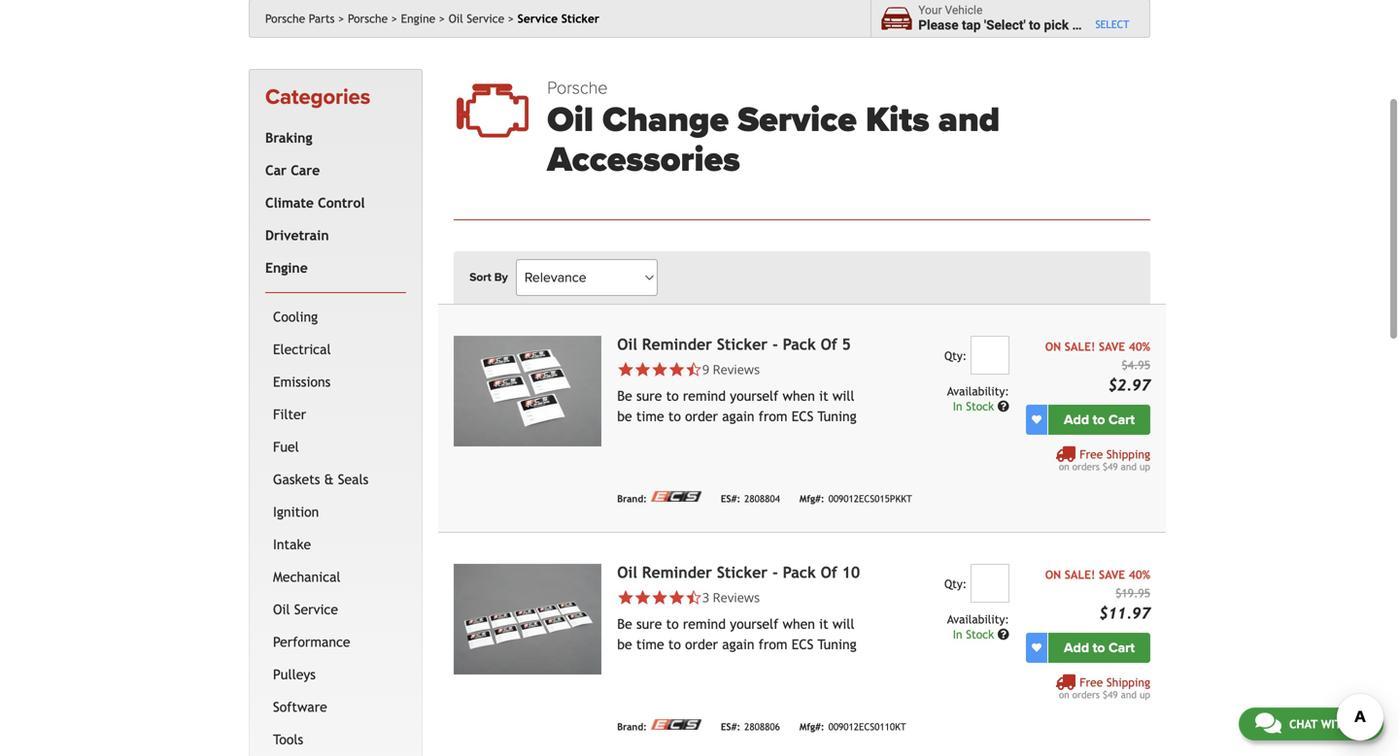 Task type: vqa. For each thing, say whether or not it's contained in the screenshot.
2nd on from the top of the page
yes



Task type: locate. For each thing, give the bounding box(es) containing it.
question circle image
[[998, 401, 1009, 413], [998, 629, 1009, 641]]

1 vertical spatial qty:
[[944, 578, 967, 591]]

availability: for $11.97
[[947, 613, 1009, 627]]

1 vertical spatial shipping
[[1107, 676, 1150, 690]]

be for oil reminder sticker - pack of 5
[[617, 409, 632, 425]]

0 vertical spatial save
[[1099, 340, 1125, 354]]

1 orders from the top
[[1072, 462, 1100, 473]]

0 vertical spatial time
[[636, 409, 664, 425]]

braking link
[[261, 122, 402, 154]]

1 horizontal spatial porsche
[[348, 12, 388, 25]]

1 add to cart from the top
[[1064, 412, 1135, 429]]

1 sale! from the top
[[1065, 340, 1095, 354]]

es#: left 2808806
[[721, 722, 741, 733]]

0 vertical spatial add to cart
[[1064, 412, 1135, 429]]

from down the 9 reviews
[[759, 409, 788, 425]]

be
[[617, 389, 632, 404], [617, 617, 632, 633]]

$49 down the $2.97
[[1103, 462, 1118, 473]]

0 vertical spatial ecs
[[792, 409, 814, 425]]

in stock for $11.97
[[953, 628, 998, 642]]

1 again from the top
[[722, 409, 755, 425]]

2 orders from the top
[[1072, 690, 1100, 701]]

1 vertical spatial ecs
[[792, 637, 814, 653]]

0 vertical spatial reviews
[[713, 361, 760, 379]]

again down the 9 reviews
[[722, 409, 755, 425]]

1 vertical spatial be
[[617, 637, 632, 653]]

0 vertical spatial es#:
[[721, 493, 741, 505]]

remind down 9
[[683, 389, 726, 404]]

0 vertical spatial sale!
[[1065, 340, 1095, 354]]

free shipping on orders $49 and up down the $2.97
[[1059, 448, 1150, 473]]

save inside on sale!                         save 40% $19.95 $11.97
[[1099, 569, 1125, 582]]

and down $11.97
[[1121, 690, 1137, 701]]

1 vertical spatial will
[[833, 617, 855, 633]]

engine right porsche link
[[401, 12, 435, 25]]

and inside porsche oil change service kits and accessories
[[938, 99, 1000, 141]]

when
[[783, 389, 815, 404], [783, 617, 815, 633]]

oil reminder sticker - pack of 5 link
[[617, 336, 851, 354]]

on inside the on sale!                         save 40% $4.95 $2.97
[[1045, 340, 1061, 354]]

pack left 10 at the right
[[783, 564, 816, 582]]

1 horizontal spatial oil service link
[[449, 12, 514, 25]]

1 it from the top
[[819, 389, 828, 404]]

2 vertical spatial sticker
[[717, 564, 768, 582]]

0 horizontal spatial oil service
[[273, 602, 338, 618]]

2 yourself from the top
[[730, 617, 779, 633]]

will down 10 at the right
[[833, 617, 855, 633]]

0 vertical spatial add to cart button
[[1048, 405, 1150, 435]]

1 yourself from the top
[[730, 389, 779, 404]]

porsche for parts
[[265, 12, 305, 25]]

reviews down oil reminder sticker - pack of 10 link
[[713, 589, 760, 607]]

tuning down 10 at the right
[[818, 637, 857, 653]]

2 again from the top
[[722, 637, 755, 653]]

car care link
[[261, 154, 402, 187]]

and right kits
[[938, 99, 1000, 141]]

chat with us
[[1289, 718, 1367, 732]]

add to cart button for $11.97
[[1048, 634, 1150, 664]]

2 add from the top
[[1064, 640, 1089, 657]]

1 availability: from the top
[[947, 385, 1009, 399]]

2 be from the top
[[617, 617, 632, 633]]

1 vertical spatial in stock
[[953, 628, 998, 642]]

1 order from the top
[[685, 409, 718, 425]]

be for oil reminder sticker - pack of 10
[[617, 617, 632, 633]]

1 vertical spatial mfg#:
[[800, 722, 824, 733]]

0 vertical spatial cart
[[1109, 412, 1135, 429]]

again down the 3 reviews
[[722, 637, 755, 653]]

mechanical link
[[269, 561, 402, 594]]

when down oil reminder sticker - pack of 10 link
[[783, 617, 815, 633]]

qty:
[[944, 349, 967, 363], [944, 578, 967, 591]]

will
[[833, 389, 855, 404], [833, 617, 855, 633]]

ecs - corporate logo image left the es#: 2808806
[[651, 720, 701, 731]]

1 stock from the top
[[966, 400, 994, 414]]

2 pack from the top
[[783, 564, 816, 582]]

of left 5
[[821, 336, 837, 354]]

it
[[819, 389, 828, 404], [819, 617, 828, 633]]

0 vertical spatial availability:
[[947, 385, 1009, 399]]

add to cart
[[1064, 412, 1135, 429], [1064, 640, 1135, 657]]

0 vertical spatial ecs - corporate logo image
[[651, 492, 701, 502]]

1 of from the top
[[821, 336, 837, 354]]

1 question circle image from the top
[[998, 401, 1009, 413]]

2 add to cart from the top
[[1064, 640, 1135, 657]]

when for 5
[[783, 389, 815, 404]]

2 3 reviews link from the left
[[702, 589, 760, 607]]

orders for $11.97
[[1072, 690, 1100, 701]]

gaskets & seals link
[[269, 464, 402, 496]]

save inside the on sale!                         save 40% $4.95 $2.97
[[1099, 340, 1125, 354]]

again
[[722, 409, 755, 425], [722, 637, 755, 653]]

1 tuning from the top
[[818, 409, 857, 425]]

mfg#: for 5
[[800, 493, 824, 505]]

ecs - corporate logo image left es#: 2808804
[[651, 492, 701, 502]]

intake link
[[269, 529, 402, 561]]

a
[[1072, 18, 1079, 33]]

1 save from the top
[[1099, 340, 1125, 354]]

1 be from the top
[[617, 409, 632, 425]]

40% inside the on sale!                         save 40% $4.95 $2.97
[[1129, 340, 1150, 354]]

0 vertical spatial will
[[833, 389, 855, 404]]

0 vertical spatial stock
[[966, 400, 994, 414]]

be right es#2808806 - 009012ecs0110kt - oil reminder sticker - pack of 10 - be sure to remind yourself when it will be time to order again from ecs tuning - ecs - audi bmw volkswagen mercedes benz mini porsche image
[[617, 617, 632, 633]]

and for $11.97
[[1121, 690, 1137, 701]]

1 40% from the top
[[1129, 340, 1150, 354]]

pack left 5
[[783, 336, 816, 354]]

es#: 2808806
[[721, 722, 780, 733]]

of
[[821, 336, 837, 354], [821, 564, 837, 582]]

0 vertical spatial engine link
[[401, 12, 445, 25]]

software link
[[269, 692, 402, 724]]

0 vertical spatial free shipping on orders $49 and up
[[1059, 448, 1150, 473]]

- left 5
[[772, 336, 778, 354]]

2 on from the top
[[1059, 690, 1069, 701]]

be right es#2808804 - 009012ecs015pkkt - oil reminder sticker - pack of 5 - be sure to remind yourself when it will be time to order again from ecs tuning - ecs - audi bmw volkswagen mercedes benz mini porsche "image"
[[617, 389, 632, 404]]

ecs - corporate logo image for oil reminder sticker - pack of 5
[[651, 492, 701, 502]]

-
[[772, 336, 778, 354], [772, 564, 778, 582]]

2 reviews from the top
[[713, 589, 760, 607]]

1 time from the top
[[636, 409, 664, 425]]

1 mfg#: from the top
[[800, 493, 824, 505]]

1 from from the top
[[759, 409, 788, 425]]

will down 5
[[833, 389, 855, 404]]

1 vertical spatial from
[[759, 637, 788, 653]]

availability:
[[947, 385, 1009, 399], [947, 613, 1009, 627]]

0 vertical spatial sure
[[636, 389, 662, 404]]

2 sure from the top
[[636, 617, 662, 633]]

of left 10 at the right
[[821, 564, 837, 582]]

star image
[[634, 362, 651, 379], [651, 362, 668, 379], [634, 590, 651, 607], [651, 590, 668, 607]]

tuning for 5
[[818, 409, 857, 425]]

sticker for oil reminder sticker - pack of 5
[[717, 336, 768, 354]]

0 vertical spatial $49
[[1103, 462, 1118, 473]]

porsche link
[[348, 12, 397, 25]]

1 reviews from the top
[[713, 361, 760, 379]]

add to wish list image
[[1032, 644, 1042, 654]]

2 - from the top
[[772, 564, 778, 582]]

sale! inside on sale!                         save 40% $19.95 $11.97
[[1065, 569, 1095, 582]]

0 vertical spatial yourself
[[730, 389, 779, 404]]

1 remind from the top
[[683, 389, 726, 404]]

0 horizontal spatial porsche
[[265, 12, 305, 25]]

star image
[[617, 362, 634, 379], [668, 362, 685, 379], [617, 590, 634, 607], [668, 590, 685, 607]]

cart for $11.97
[[1109, 640, 1135, 657]]

add to cart down the $2.97
[[1064, 412, 1135, 429]]

and
[[938, 99, 1000, 141], [1121, 462, 1137, 473], [1121, 690, 1137, 701]]

free down $11.97
[[1080, 676, 1103, 690]]

add right add to wish list image
[[1064, 640, 1089, 657]]

2 will from the top
[[833, 617, 855, 633]]

0 vertical spatial again
[[722, 409, 755, 425]]

2 be sure to remind yourself when it will be time to order again from ecs tuning from the top
[[617, 617, 857, 653]]

yourself down the 9 reviews
[[730, 389, 779, 404]]

1 $49 from the top
[[1103, 462, 1118, 473]]

pack for 10
[[783, 564, 816, 582]]

in
[[953, 400, 962, 414], [953, 628, 962, 642]]

from
[[759, 409, 788, 425], [759, 637, 788, 653]]

1 sure from the top
[[636, 389, 662, 404]]

remind down "3"
[[683, 617, 726, 633]]

order for oil reminder sticker - pack of 10
[[685, 637, 718, 653]]

1 on from the top
[[1059, 462, 1069, 473]]

1 vertical spatial orders
[[1072, 690, 1100, 701]]

reviews for 5
[[713, 361, 760, 379]]

free for $2.97
[[1080, 448, 1103, 462]]

1 add to cart button from the top
[[1048, 405, 1150, 435]]

order down "3"
[[685, 637, 718, 653]]

brand: for oil reminder sticker - pack of 10
[[617, 722, 647, 733]]

porsche oil change service kits and accessories
[[547, 78, 1000, 181]]

0 vertical spatial on
[[1059, 462, 1069, 473]]

in for oil reminder sticker - pack of 10
[[953, 628, 962, 642]]

reviews down oil reminder sticker - pack of 5 link
[[713, 361, 760, 379]]

save up $4.95
[[1099, 340, 1125, 354]]

cart
[[1109, 412, 1135, 429], [1109, 640, 1135, 657]]

$19.95
[[1116, 587, 1150, 601]]

1 in from the top
[[953, 400, 962, 414]]

in for oil reminder sticker - pack of 5
[[953, 400, 962, 414]]

2 time from the top
[[636, 637, 664, 653]]

2 qty: from the top
[[944, 578, 967, 591]]

and down the $2.97
[[1121, 462, 1137, 473]]

cart down the $2.97
[[1109, 412, 1135, 429]]

yourself down the 3 reviews
[[730, 617, 779, 633]]

2 cart from the top
[[1109, 640, 1135, 657]]

add to cart down $11.97
[[1064, 640, 1135, 657]]

reminder up half star icon
[[642, 336, 712, 354]]

0 vertical spatial mfg#:
[[800, 493, 824, 505]]

engine inside "category navigation" element
[[265, 260, 308, 276]]

add right add to wish list icon
[[1064, 412, 1089, 429]]

1 vertical spatial on
[[1059, 690, 1069, 701]]

seals
[[338, 472, 368, 488]]

2 ecs - corporate logo image from the top
[[651, 720, 701, 731]]

2 reminder from the top
[[642, 564, 712, 582]]

1 - from the top
[[772, 336, 778, 354]]

to
[[1029, 18, 1041, 33], [666, 389, 679, 404], [668, 409, 681, 425], [1093, 412, 1105, 429], [666, 617, 679, 633], [668, 637, 681, 653], [1093, 640, 1105, 657]]

climate
[[265, 195, 314, 211]]

add to cart button down $11.97
[[1048, 634, 1150, 664]]

engine link right porsche link
[[401, 12, 445, 25]]

0 vertical spatial and
[[938, 99, 1000, 141]]

add to cart button
[[1048, 405, 1150, 435], [1048, 634, 1150, 664]]

1 add from the top
[[1064, 412, 1089, 429]]

1 brand: from the top
[[617, 493, 647, 505]]

2 horizontal spatial porsche
[[547, 78, 608, 99]]

2 of from the top
[[821, 564, 837, 582]]

order down 9
[[685, 409, 718, 425]]

save
[[1099, 340, 1125, 354], [1099, 569, 1125, 582]]

ignition link
[[269, 496, 402, 529]]

1 vertical spatial reviews
[[713, 589, 760, 607]]

of for 5
[[821, 336, 837, 354]]

oil service link up performance
[[269, 594, 402, 627]]

porsche right parts
[[348, 12, 388, 25]]

0 vertical spatial shipping
[[1107, 448, 1150, 462]]

free shipping on orders $49 and up for $2.97
[[1059, 448, 1150, 473]]

accessories
[[547, 139, 740, 181]]

2 up from the top
[[1140, 690, 1150, 701]]

from down the 3 reviews
[[759, 637, 788, 653]]

es#:
[[721, 493, 741, 505], [721, 722, 741, 733]]

1 vertical spatial add to cart button
[[1048, 634, 1150, 664]]

from for 5
[[759, 409, 788, 425]]

engine link down drivetrain
[[261, 252, 402, 284]]

0 vertical spatial tuning
[[818, 409, 857, 425]]

0 horizontal spatial oil service link
[[269, 594, 402, 627]]

0 vertical spatial it
[[819, 389, 828, 404]]

sure for oil reminder sticker - pack of 10
[[636, 617, 662, 633]]

oil inside porsche oil change service kits and accessories
[[547, 99, 594, 141]]

porsche for oil
[[547, 78, 608, 99]]

1 be from the top
[[617, 389, 632, 404]]

intake
[[273, 537, 311, 553]]

40% up $19.95
[[1129, 569, 1150, 582]]

oil for oil reminder sticker - pack of 5 link
[[617, 336, 637, 354]]

1 vertical spatial on
[[1045, 569, 1061, 582]]

yourself
[[730, 389, 779, 404], [730, 617, 779, 633]]

1 vertical spatial when
[[783, 617, 815, 633]]

0 vertical spatial order
[[685, 409, 718, 425]]

1 vertical spatial ecs - corporate logo image
[[651, 720, 701, 731]]

0 vertical spatial of
[[821, 336, 837, 354]]

1 vertical spatial free
[[1080, 676, 1103, 690]]

free shipping on orders $49 and up down $11.97
[[1059, 676, 1150, 701]]

reviews for 10
[[713, 589, 760, 607]]

be
[[617, 409, 632, 425], [617, 637, 632, 653]]

sure
[[636, 389, 662, 404], [636, 617, 662, 633]]

free for $11.97
[[1080, 676, 1103, 690]]

None number field
[[970, 336, 1009, 375], [970, 565, 1009, 604], [970, 336, 1009, 375], [970, 565, 1009, 604]]

2 save from the top
[[1099, 569, 1125, 582]]

gaskets & seals
[[273, 472, 368, 488]]

1 vertical spatial sticker
[[717, 336, 768, 354]]

2 ecs from the top
[[792, 637, 814, 653]]

mfg#: for 10
[[800, 722, 824, 733]]

ecs
[[792, 409, 814, 425], [792, 637, 814, 653]]

1 up from the top
[[1140, 462, 1150, 473]]

star image left "3"
[[668, 590, 685, 607]]

be sure to remind yourself when it will be time to order again from ecs tuning
[[617, 389, 857, 425], [617, 617, 857, 653]]

0 vertical spatial free
[[1080, 448, 1103, 462]]

2 free from the top
[[1080, 676, 1103, 690]]

2 from from the top
[[759, 637, 788, 653]]

2 on from the top
[[1045, 569, 1061, 582]]

order
[[685, 409, 718, 425], [685, 637, 718, 653]]

1 vertical spatial be
[[617, 617, 632, 633]]

on
[[1059, 462, 1069, 473], [1059, 690, 1069, 701]]

es#: for 5
[[721, 493, 741, 505]]

2 mfg#: from the top
[[800, 722, 824, 733]]

ignition
[[273, 505, 319, 520]]

oil service left service sticker
[[449, 12, 504, 25]]

1 horizontal spatial oil service
[[449, 12, 504, 25]]

up for $2.97
[[1140, 462, 1150, 473]]

0 vertical spatial orders
[[1072, 462, 1100, 473]]

1 vertical spatial order
[[685, 637, 718, 653]]

category navigation element
[[249, 69, 423, 757]]

oil service down mechanical
[[273, 602, 338, 618]]

0 vertical spatial 40%
[[1129, 340, 1150, 354]]

1 will from the top
[[833, 389, 855, 404]]

yourself for 5
[[730, 389, 779, 404]]

to inside 'your vehicle please tap 'select' to pick a vehicle'
[[1029, 18, 1041, 33]]

ecs - corporate logo image
[[651, 492, 701, 502], [651, 720, 701, 731]]

1 vertical spatial yourself
[[730, 617, 779, 633]]

qty: for 5
[[944, 349, 967, 363]]

2 question circle image from the top
[[998, 629, 1009, 641]]

$2.97
[[1108, 377, 1150, 395]]

2 free shipping on orders $49 and up from the top
[[1059, 676, 1150, 701]]

ecs - corporate logo image for oil reminder sticker - pack of 10
[[651, 720, 701, 731]]

es#: left 2808804
[[721, 493, 741, 505]]

1 when from the top
[[783, 389, 815, 404]]

car
[[265, 163, 287, 178]]

1 be sure to remind yourself when it will be time to order again from ecs tuning from the top
[[617, 389, 857, 425]]

2 40% from the top
[[1129, 569, 1150, 582]]

add to cart button down the $2.97
[[1048, 405, 1150, 435]]

yourself for 10
[[730, 617, 779, 633]]

0 vertical spatial reminder
[[642, 336, 712, 354]]

question circle image for $2.97
[[998, 401, 1009, 413]]

1 in stock from the top
[[953, 400, 998, 414]]

service sticker
[[518, 12, 599, 25]]

1 ecs from the top
[[792, 409, 814, 425]]

0 vertical spatial be
[[617, 389, 632, 404]]

$49 down $11.97
[[1103, 690, 1118, 701]]

0 vertical spatial be sure to remind yourself when it will be time to order again from ecs tuning
[[617, 389, 857, 425]]

2 sale! from the top
[[1065, 569, 1095, 582]]

2 $49 from the top
[[1103, 690, 1118, 701]]

be sure to remind yourself when it will be time to order again from ecs tuning down the 9 reviews
[[617, 389, 857, 425]]

1 vertical spatial brand:
[[617, 722, 647, 733]]

mfg#: right 2808806
[[800, 722, 824, 733]]

0 vertical spatial up
[[1140, 462, 1150, 473]]

1 reminder from the top
[[642, 336, 712, 354]]

mfg#: right 2808804
[[800, 493, 824, 505]]

2 be from the top
[[617, 637, 632, 653]]

1 vertical spatial up
[[1140, 690, 1150, 701]]

9 reviews link
[[617, 361, 868, 379], [702, 361, 760, 379]]

oil service link left service sticker
[[449, 12, 514, 25]]

porsche inside porsche oil change service kits and accessories
[[547, 78, 608, 99]]

$4.95
[[1122, 359, 1150, 372]]

chat with us link
[[1239, 708, 1384, 741]]

cooling link
[[269, 301, 402, 334]]

1 vertical spatial es#:
[[721, 722, 741, 733]]

shipping down $11.97
[[1107, 676, 1150, 690]]

drivetrain link
[[261, 219, 402, 252]]

1 horizontal spatial engine
[[401, 12, 435, 25]]

change
[[603, 99, 729, 141]]

1 on from the top
[[1045, 340, 1061, 354]]

free shipping on orders $49 and up
[[1059, 448, 1150, 473], [1059, 676, 1150, 701]]

1 vertical spatial 40%
[[1129, 569, 1150, 582]]

- down 2808804
[[772, 564, 778, 582]]

2 add to cart button from the top
[[1048, 634, 1150, 664]]

sale!
[[1065, 340, 1095, 354], [1065, 569, 1095, 582]]

when down oil reminder sticker - pack of 5
[[783, 389, 815, 404]]

1 vertical spatial oil service link
[[269, 594, 402, 627]]

be sure to remind yourself when it will be time to order again from ecs tuning for 10
[[617, 617, 857, 653]]

on for $11.97
[[1059, 690, 1069, 701]]

be for oil reminder sticker - pack of 5
[[617, 389, 632, 404]]

1 vertical spatial sale!
[[1065, 569, 1095, 582]]

0 vertical spatial from
[[759, 409, 788, 425]]

0 vertical spatial pack
[[783, 336, 816, 354]]

40% inside on sale!                         save 40% $19.95 $11.97
[[1129, 569, 1150, 582]]

2 brand: from the top
[[617, 722, 647, 733]]

in stock
[[953, 400, 998, 414], [953, 628, 998, 642]]

0 vertical spatial qty:
[[944, 349, 967, 363]]

0 vertical spatial add
[[1064, 412, 1089, 429]]

save up $19.95
[[1099, 569, 1125, 582]]

engine down drivetrain
[[265, 260, 308, 276]]

1 shipping from the top
[[1107, 448, 1150, 462]]

0 vertical spatial in stock
[[953, 400, 998, 414]]

009012ecs015pkkt
[[828, 493, 912, 505]]

sale! inside the on sale!                         save 40% $4.95 $2.97
[[1065, 340, 1095, 354]]

1 vertical spatial free shipping on orders $49 and up
[[1059, 676, 1150, 701]]

2808804
[[744, 493, 780, 505]]

porsche down service sticker
[[547, 78, 608, 99]]

1 vertical spatial question circle image
[[998, 629, 1009, 641]]

1 vertical spatial save
[[1099, 569, 1125, 582]]

1 vertical spatial of
[[821, 564, 837, 582]]

again for 10
[[722, 637, 755, 653]]

oil service link
[[449, 12, 514, 25], [269, 594, 402, 627]]

climate control
[[265, 195, 365, 211]]

gaskets
[[273, 472, 320, 488]]

0 vertical spatial in
[[953, 400, 962, 414]]

1 vertical spatial in
[[953, 628, 962, 642]]

free shipping on orders $49 and up for $11.97
[[1059, 676, 1150, 701]]

up down $11.97
[[1140, 690, 1150, 701]]

2 in from the top
[[953, 628, 962, 642]]

009012ecs0110kt
[[828, 722, 906, 733]]

0 horizontal spatial engine
[[265, 260, 308, 276]]

1 vertical spatial add
[[1064, 640, 1089, 657]]

1 free from the top
[[1080, 448, 1103, 462]]

1 vertical spatial reminder
[[642, 564, 712, 582]]

oil for oil reminder sticker - pack of 10 link
[[617, 564, 637, 582]]

0 vertical spatial remind
[[683, 389, 726, 404]]

shipping down the $2.97
[[1107, 448, 1150, 462]]

1 cart from the top
[[1109, 412, 1135, 429]]

free
[[1080, 448, 1103, 462], [1080, 676, 1103, 690]]

2 stock from the top
[[966, 628, 994, 642]]

0 vertical spatial brand:
[[617, 493, 647, 505]]

cart for $2.97
[[1109, 412, 1135, 429]]

3
[[702, 589, 709, 607]]

1 qty: from the top
[[944, 349, 967, 363]]

up down the $2.97
[[1140, 462, 1150, 473]]

1 ecs - corporate logo image from the top
[[651, 492, 701, 502]]

40% for $11.97
[[1129, 569, 1150, 582]]

2 tuning from the top
[[818, 637, 857, 653]]

1 vertical spatial $49
[[1103, 690, 1118, 701]]

2 shipping from the top
[[1107, 676, 1150, 690]]

shipping for $11.97
[[1107, 676, 1150, 690]]

porsche left parts
[[265, 12, 305, 25]]

question circle image for $11.97
[[998, 629, 1009, 641]]

fuel
[[273, 439, 299, 455]]

it for 10
[[819, 617, 828, 633]]

categories
[[265, 85, 370, 110]]

oil
[[449, 12, 463, 25], [547, 99, 594, 141], [617, 336, 637, 354], [617, 564, 637, 582], [273, 602, 290, 618]]

1 vertical spatial time
[[636, 637, 664, 653]]

remind for oil reminder sticker - pack of 10
[[683, 617, 726, 633]]

service inside porsche oil change service kits and accessories
[[738, 99, 857, 141]]

$49
[[1103, 462, 1118, 473], [1103, 690, 1118, 701]]

on inside on sale!                         save 40% $19.95 $11.97
[[1045, 569, 1061, 582]]

2 vertical spatial and
[[1121, 690, 1137, 701]]

2 order from the top
[[685, 637, 718, 653]]

1 vertical spatial sure
[[636, 617, 662, 633]]

2 it from the top
[[819, 617, 828, 633]]

40%
[[1129, 340, 1150, 354], [1129, 569, 1150, 582]]

1 vertical spatial stock
[[966, 628, 994, 642]]

1 vertical spatial tuning
[[818, 637, 857, 653]]

2 remind from the top
[[683, 617, 726, 633]]

$49 for $11.97
[[1103, 690, 1118, 701]]

2 in stock from the top
[[953, 628, 998, 642]]

sale! for $11.97
[[1065, 569, 1095, 582]]

mfg#:
[[800, 493, 824, 505], [800, 722, 824, 733]]

0 vertical spatial on
[[1045, 340, 1061, 354]]

1 es#: from the top
[[721, 493, 741, 505]]

2 es#: from the top
[[721, 722, 741, 733]]

2 availability: from the top
[[947, 613, 1009, 627]]

1 vertical spatial pack
[[783, 564, 816, 582]]

reminder up half star image
[[642, 564, 712, 582]]

1 free shipping on orders $49 and up from the top
[[1059, 448, 1150, 473]]

ecs for 5
[[792, 409, 814, 425]]

oil inside oil service link
[[273, 602, 290, 618]]

5
[[842, 336, 851, 354]]

1 vertical spatial oil service
[[273, 602, 338, 618]]

tuning down 5
[[818, 409, 857, 425]]

add for $2.97
[[1064, 412, 1089, 429]]

1 vertical spatial remind
[[683, 617, 726, 633]]

$49 for $2.97
[[1103, 462, 1118, 473]]

cart down $11.97
[[1109, 640, 1135, 657]]

1 pack from the top
[[783, 336, 816, 354]]

be sure to remind yourself when it will be time to order again from ecs tuning down the 3 reviews
[[617, 617, 857, 653]]

comments image
[[1255, 712, 1281, 736]]

2 when from the top
[[783, 617, 815, 633]]

40% up $4.95
[[1129, 340, 1150, 354]]

free down the on sale!                         save 40% $4.95 $2.97
[[1080, 448, 1103, 462]]



Task type: describe. For each thing, give the bounding box(es) containing it.
0 vertical spatial sticker
[[561, 12, 599, 25]]

es#: 2808804
[[721, 493, 780, 505]]

porsche parts link
[[265, 12, 344, 25]]

- for 10
[[772, 564, 778, 582]]

software
[[273, 700, 327, 715]]

9 reviews
[[702, 361, 760, 379]]

stock for $11.97
[[966, 628, 994, 642]]

service inside engine subcategories "element"
[[294, 602, 338, 618]]

by
[[494, 271, 508, 285]]

shipping for $2.97
[[1107, 448, 1150, 462]]

remind for oil reminder sticker - pack of 5
[[683, 389, 726, 404]]

cooling
[[273, 309, 318, 325]]

pack for 5
[[783, 336, 816, 354]]

climate control link
[[261, 187, 402, 219]]

mfg#: 009012ecs015pkkt
[[800, 493, 912, 505]]

vehicle
[[1083, 18, 1125, 33]]

with
[[1321, 718, 1350, 732]]

your
[[918, 4, 942, 17]]

add to cart for $2.97
[[1064, 412, 1135, 429]]

vehicle
[[945, 4, 983, 17]]

control
[[318, 195, 365, 211]]

2 9 reviews link from the left
[[702, 361, 760, 379]]

parts
[[309, 12, 335, 25]]

- for 5
[[772, 336, 778, 354]]

mfg#: 009012ecs0110kt
[[800, 722, 906, 733]]

sale! for $2.97
[[1065, 340, 1095, 354]]

electrical
[[273, 342, 331, 357]]

$11.97
[[1099, 605, 1150, 623]]

kits
[[866, 99, 929, 141]]

order for oil reminder sticker - pack of 5
[[685, 409, 718, 425]]

on sale!                         save 40% $4.95 $2.97
[[1045, 340, 1150, 395]]

'select'
[[984, 18, 1026, 33]]

es#2808804 - 009012ecs015pkkt - oil reminder sticker - pack of 5 - be sure to remind yourself when it will be time to order again from ecs tuning - ecs - audi bmw volkswagen mercedes benz mini porsche image
[[454, 336, 602, 447]]

half star image
[[685, 590, 702, 607]]

save for $2.97
[[1099, 340, 1125, 354]]

es#: for 10
[[721, 722, 741, 733]]

0 vertical spatial oil service link
[[449, 12, 514, 25]]

oil reminder sticker - pack of 10
[[617, 564, 860, 582]]

up for $11.97
[[1140, 690, 1150, 701]]

it for 5
[[819, 389, 828, 404]]

us
[[1353, 718, 1367, 732]]

half star image
[[685, 362, 702, 379]]

star image left half star image
[[617, 590, 634, 607]]

add to wish list image
[[1032, 415, 1042, 425]]

performance link
[[269, 627, 402, 659]]

0 vertical spatial oil service
[[449, 12, 504, 25]]

pulleys
[[273, 667, 316, 683]]

be sure to remind yourself when it will be time to order again from ecs tuning for 5
[[617, 389, 857, 425]]

availability: for $2.97
[[947, 385, 1009, 399]]

from for 10
[[759, 637, 788, 653]]

time for oil reminder sticker - pack of 10
[[636, 637, 664, 653]]

3 reviews
[[702, 589, 760, 607]]

tools
[[273, 732, 303, 748]]

again for 5
[[722, 409, 755, 425]]

reminder for oil reminder sticker - pack of 5
[[642, 336, 712, 354]]

select
[[1095, 18, 1129, 30]]

fuel link
[[269, 431, 402, 464]]

will for 5
[[833, 389, 855, 404]]

filter link
[[269, 399, 402, 431]]

will for 10
[[833, 617, 855, 633]]

oil reminder sticker - pack of 5
[[617, 336, 851, 354]]

9
[[702, 361, 709, 379]]

add to cart for $11.97
[[1064, 640, 1135, 657]]

porsche parts
[[265, 12, 335, 25]]

qty: for 10
[[944, 578, 967, 591]]

time for oil reminder sticker - pack of 5
[[636, 409, 664, 425]]

sort
[[469, 271, 491, 285]]

braking
[[265, 130, 312, 146]]

oil reminder sticker - pack of 10 link
[[617, 564, 860, 582]]

brand: for oil reminder sticker - pack of 5
[[617, 493, 647, 505]]

tap
[[962, 18, 981, 33]]

stock for $2.97
[[966, 400, 994, 414]]

emissions link
[[269, 366, 402, 399]]

sure for oil reminder sticker - pack of 5
[[636, 389, 662, 404]]

save for $11.97
[[1099, 569, 1125, 582]]

electrical link
[[269, 334, 402, 366]]

filter
[[273, 407, 306, 422]]

performance
[[273, 635, 350, 650]]

drivetrain
[[265, 228, 329, 243]]

1 9 reviews link from the left
[[617, 361, 868, 379]]

sort by
[[469, 271, 508, 285]]

pick
[[1044, 18, 1069, 33]]

when for 10
[[783, 617, 815, 633]]

add to cart button for $2.97
[[1048, 405, 1150, 435]]

orders for $2.97
[[1072, 462, 1100, 473]]

in stock for $2.97
[[953, 400, 998, 414]]

of for 10
[[821, 564, 837, 582]]

oil for topmost oil service link
[[449, 12, 463, 25]]

add for $11.97
[[1064, 640, 1089, 657]]

ecs for 10
[[792, 637, 814, 653]]

and for $2.97
[[1121, 462, 1137, 473]]

&
[[324, 472, 334, 488]]

star image left half star icon
[[617, 362, 634, 379]]

care
[[291, 163, 320, 178]]

engine subcategories element
[[265, 292, 406, 757]]

10
[[842, 564, 860, 582]]

your vehicle please tap 'select' to pick a vehicle
[[918, 4, 1125, 33]]

star image left 9
[[668, 362, 685, 379]]

on for $2.97
[[1045, 340, 1061, 354]]

tuning for 10
[[818, 637, 857, 653]]

on for $2.97
[[1059, 462, 1069, 473]]

reminder for oil reminder sticker - pack of 10
[[642, 564, 712, 582]]

on sale!                         save 40% $19.95 $11.97
[[1045, 569, 1150, 623]]

sticker for oil reminder sticker - pack of 10
[[717, 564, 768, 582]]

oil for bottommost oil service link
[[273, 602, 290, 618]]

select link
[[1095, 18, 1129, 30]]

1 vertical spatial engine link
[[261, 252, 402, 284]]

mechanical
[[273, 570, 341, 585]]

es#2808806 - 009012ecs0110kt - oil reminder sticker - pack of 10 - be sure to remind yourself when it will be time to order again from ecs tuning - ecs - audi bmw volkswagen mercedes benz mini porsche image
[[454, 565, 602, 675]]

oil service inside engine subcategories "element"
[[273, 602, 338, 618]]

40% for $2.97
[[1129, 340, 1150, 354]]

please
[[918, 18, 959, 33]]

pulleys link
[[269, 659, 402, 692]]

emissions
[[273, 374, 331, 390]]

tools link
[[269, 724, 402, 757]]

0 vertical spatial engine
[[401, 12, 435, 25]]

chat
[[1289, 718, 1318, 732]]

car care
[[265, 163, 320, 178]]

be for oil reminder sticker - pack of 10
[[617, 637, 632, 653]]

1 3 reviews link from the left
[[617, 589, 868, 607]]

on for $11.97
[[1045, 569, 1061, 582]]

2808806
[[744, 722, 780, 733]]



